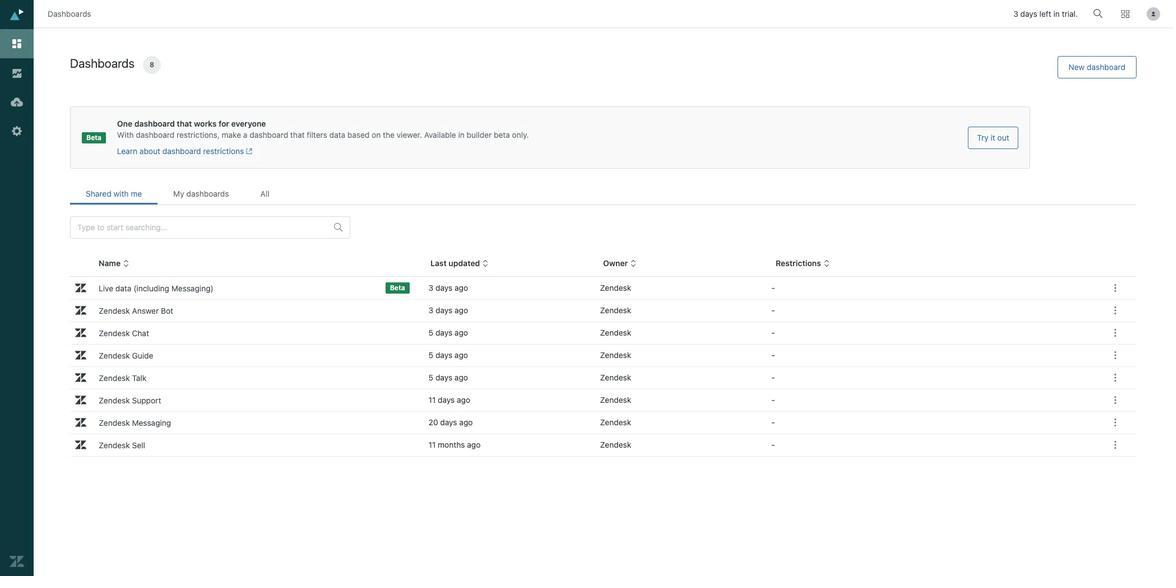 Task type: vqa. For each thing, say whether or not it's contained in the screenshot.
Call
no



Task type: locate. For each thing, give the bounding box(es) containing it.
dashboard inside "link"
[[163, 146, 201, 156]]

2 zendesk from the top
[[600, 306, 632, 315]]

1 vertical spatial beta
[[390, 284, 405, 292]]

5 days ago
[[429, 328, 468, 338], [429, 350, 468, 360], [429, 373, 468, 382]]

all tab
[[245, 183, 285, 205]]

0 vertical spatial 3
[[1014, 9, 1019, 19]]

11
[[429, 395, 436, 405], [429, 440, 436, 450]]

8 zendesk from the top
[[600, 440, 632, 450]]

dashboards
[[48, 9, 91, 18], [70, 56, 135, 71]]

that
[[177, 119, 192, 128], [290, 130, 305, 140]]

2 vertical spatial name text field
[[95, 437, 405, 453]]

dashboard
[[1087, 62, 1126, 72], [134, 119, 175, 128], [136, 130, 175, 140], [250, 130, 288, 140], [163, 146, 201, 156]]

zendesk for 3rd name text box from the bottom of the page
[[600, 328, 632, 338]]

0 vertical spatial 11
[[429, 395, 436, 405]]

Name text field
[[95, 280, 374, 296], [95, 303, 405, 319], [95, 325, 405, 341], [95, 348, 405, 363], [95, 370, 405, 386]]

1 5 days ago from the top
[[429, 328, 468, 338]]

0 vertical spatial 5 days ago
[[429, 328, 468, 338]]

3 zendesk from the top
[[600, 328, 632, 338]]

11 for 11 months ago
[[429, 440, 436, 450]]

1 vertical spatial name text field
[[95, 415, 405, 431]]

2 3 days ago from the top
[[429, 306, 468, 315]]

admin image
[[10, 124, 24, 139]]

3 5 from the top
[[429, 373, 434, 382]]

beta
[[86, 133, 101, 142], [390, 284, 405, 292]]

5 zendesk from the top
[[600, 373, 632, 382]]

1 vertical spatial that
[[290, 130, 305, 140]]

ago for 5th name text box from the bottom of the page
[[455, 283, 468, 293]]

1 horizontal spatial that
[[290, 130, 305, 140]]

about
[[140, 146, 160, 156]]

0 horizontal spatial beta
[[86, 133, 101, 142]]

5 for 3rd name text box from the bottom of the page
[[429, 328, 434, 338]]

days for 3rd name text box from the bottom of the page
[[436, 328, 453, 338]]

days for 5th name text box from the bottom of the page
[[436, 283, 453, 293]]

8 - from the top
[[772, 440, 775, 450]]

Name text field
[[95, 393, 405, 408], [95, 415, 405, 431], [95, 437, 405, 453]]

1 name text field from the top
[[95, 393, 405, 408]]

8
[[150, 61, 154, 69]]

zendesk for fourth name text box from the bottom of the page
[[600, 306, 632, 315]]

based
[[348, 130, 370, 140]]

days
[[1021, 9, 1038, 19], [436, 283, 453, 293], [436, 306, 453, 315], [436, 328, 453, 338], [436, 350, 453, 360], [436, 373, 453, 382], [438, 395, 455, 405], [440, 418, 457, 427]]

2 11 from the top
[[429, 440, 436, 450]]

left
[[1040, 9, 1052, 19]]

1 horizontal spatial beta
[[390, 284, 405, 292]]

in inside one dashboard that works for everyone with dashboard restrictions, make a dashboard that filters data based on the viewer. available in builder beta only.
[[458, 130, 465, 140]]

zendesk for name text field corresponding to 20 days ago
[[600, 418, 632, 427]]

2 5 from the top
[[429, 350, 434, 360]]

1 vertical spatial 3
[[429, 283, 434, 293]]

1 zendesk from the top
[[600, 283, 632, 293]]

zendesk products image
[[1122, 10, 1130, 18]]

the
[[383, 130, 395, 140]]

0 vertical spatial 5
[[429, 328, 434, 338]]

tab list
[[70, 183, 1137, 205]]

with
[[117, 130, 134, 140]]

-
[[772, 283, 775, 293], [772, 306, 775, 315], [772, 328, 775, 338], [772, 350, 775, 360], [772, 373, 775, 382], [772, 395, 775, 405], [772, 418, 775, 427], [772, 440, 775, 450]]

2 vertical spatial 5
[[429, 373, 434, 382]]

one
[[117, 119, 132, 128]]

2 vertical spatial 5 days ago
[[429, 373, 468, 382]]

learn about dashboard restrictions
[[117, 146, 244, 156]]

restrictions,
[[177, 130, 220, 140]]

20 days ago
[[429, 418, 473, 427]]

5 for second name text box from the bottom of the page
[[429, 350, 434, 360]]

zendesk for 5th name text box from the bottom of the page
[[600, 283, 632, 293]]

5
[[429, 328, 434, 338], [429, 350, 434, 360], [429, 373, 434, 382]]

days for fifth name text box from the top of the page
[[436, 373, 453, 382]]

1 vertical spatial 3 days ago
[[429, 306, 468, 315]]

3 days ago
[[429, 283, 468, 293], [429, 306, 468, 315]]

7 - from the top
[[772, 418, 775, 427]]

1 3 days ago from the top
[[429, 283, 468, 293]]

1 - from the top
[[772, 283, 775, 293]]

in
[[1054, 9, 1060, 19], [458, 130, 465, 140]]

name
[[99, 259, 121, 268]]

days for second name text box from the bottom of the page
[[436, 350, 453, 360]]

0 vertical spatial 3 days ago
[[429, 283, 468, 293]]

ago
[[455, 283, 468, 293], [455, 306, 468, 315], [455, 328, 468, 338], [455, 350, 468, 360], [455, 373, 468, 382], [457, 395, 471, 405], [460, 418, 473, 427], [467, 440, 481, 450]]

1 vertical spatial 5
[[429, 350, 434, 360]]

1 vertical spatial in
[[458, 130, 465, 140]]

11 up 20
[[429, 395, 436, 405]]

my dashboards
[[173, 189, 229, 199]]

1 11 from the top
[[429, 395, 436, 405]]

days for 11 days ago's name text field
[[438, 395, 455, 405]]

3
[[1014, 9, 1019, 19], [429, 283, 434, 293], [429, 306, 434, 315]]

with
[[114, 189, 129, 199]]

shared
[[86, 189, 111, 199]]

3 name text field from the top
[[95, 437, 405, 453]]

my
[[173, 189, 184, 199]]

months
[[438, 440, 465, 450]]

zendesk image
[[10, 555, 24, 569]]

ago for 3rd name text box from the bottom of the page
[[455, 328, 468, 338]]

5 - from the top
[[772, 373, 775, 382]]

ago for 11 days ago's name text field
[[457, 395, 471, 405]]

restrictions
[[203, 146, 244, 156]]

20
[[429, 418, 438, 427]]

in left builder
[[458, 130, 465, 140]]

in right left
[[1054, 9, 1060, 19]]

only.
[[512, 130, 529, 140]]

ago for name text field for 11 months ago
[[467, 440, 481, 450]]

viewer.
[[397, 130, 422, 140]]

6 zendesk from the top
[[600, 395, 632, 405]]

last updated
[[431, 259, 480, 268]]

0 horizontal spatial in
[[458, 130, 465, 140]]

that left filters
[[290, 130, 305, 140]]

it
[[991, 133, 996, 142]]

0 horizontal spatial that
[[177, 119, 192, 128]]

learn
[[117, 146, 137, 156]]

2 name text field from the top
[[95, 415, 405, 431]]

owner button
[[603, 258, 637, 269]]

shared with me tab
[[70, 183, 158, 205]]

11 left months
[[429, 440, 436, 450]]

that up restrictions,
[[177, 119, 192, 128]]

on
[[372, 130, 381, 140]]

trial.
[[1062, 9, 1078, 19]]

new dashboard button
[[1058, 56, 1137, 79]]

1 5 from the top
[[429, 328, 434, 338]]

7 zendesk from the top
[[600, 418, 632, 427]]

1 vertical spatial 5 days ago
[[429, 350, 468, 360]]

tab list containing shared with me
[[70, 183, 1137, 205]]

1 vertical spatial 11
[[429, 440, 436, 450]]

4 zendesk from the top
[[600, 350, 632, 360]]

6 - from the top
[[772, 395, 775, 405]]

learn about dashboard restrictions link
[[117, 146, 958, 157]]

zendesk for 11 days ago's name text field
[[600, 395, 632, 405]]

beta
[[494, 130, 510, 140]]

a
[[243, 130, 248, 140]]

0 vertical spatial in
[[1054, 9, 1060, 19]]

0 vertical spatial name text field
[[95, 393, 405, 408]]

zendesk for fifth name text box from the top of the page
[[600, 373, 632, 382]]

builder
[[467, 130, 492, 140]]

zendesk
[[600, 283, 632, 293], [600, 306, 632, 315], [600, 328, 632, 338], [600, 350, 632, 360], [600, 373, 632, 382], [600, 395, 632, 405], [600, 418, 632, 427], [600, 440, 632, 450]]



Task type: describe. For each thing, give the bounding box(es) containing it.
2 - from the top
[[772, 306, 775, 315]]

restrictions button
[[776, 258, 830, 269]]

filters
[[307, 130, 327, 140]]

owner
[[603, 259, 628, 268]]

11 for 11 days ago
[[429, 395, 436, 405]]

5 for fifth name text box from the top of the page
[[429, 373, 434, 382]]

datasets image
[[10, 95, 24, 109]]

3 name text field from the top
[[95, 325, 405, 341]]

new dashboard
[[1069, 62, 1126, 72]]

try it out
[[978, 133, 1010, 142]]

dashboards
[[186, 189, 229, 199]]

one dashboard that works for everyone with dashboard restrictions, make a dashboard that filters data based on the viewer. available in builder beta only.
[[117, 119, 529, 140]]

name button
[[99, 258, 130, 269]]

2 vertical spatial 3
[[429, 306, 434, 315]]

1 name text field from the top
[[95, 280, 374, 296]]

my dashboards tab
[[158, 183, 245, 205]]

dashboard image
[[10, 36, 24, 51]]

11 months ago
[[429, 440, 481, 450]]

everyone
[[231, 119, 266, 128]]

for
[[219, 119, 229, 128]]

data
[[330, 130, 346, 140]]

try it out button
[[969, 126, 1019, 149]]

ago for name text field corresponding to 20 days ago
[[460, 418, 473, 427]]

0 vertical spatial dashboards
[[48, 9, 91, 18]]

reports image
[[10, 66, 24, 80]]

3 - from the top
[[772, 328, 775, 338]]

try
[[978, 133, 989, 142]]

dashboard inside button
[[1087, 62, 1126, 72]]

2 5 days ago from the top
[[429, 350, 468, 360]]

name text field for 11 months ago
[[95, 437, 405, 453]]

last updated button
[[431, 258, 489, 269]]

ago for fourth name text box from the bottom of the page
[[455, 306, 468, 315]]

shared with me
[[86, 189, 142, 199]]

(opens in a new tab) image
[[244, 148, 253, 155]]

3 days left in trial.
[[1014, 9, 1078, 19]]

0 vertical spatial that
[[177, 119, 192, 128]]

4 name text field from the top
[[95, 348, 405, 363]]

Search field
[[77, 223, 330, 233]]

days for fourth name text box from the bottom of the page
[[436, 306, 453, 315]]

available
[[424, 130, 456, 140]]

me
[[131, 189, 142, 199]]

zendesk for second name text box from the bottom of the page
[[600, 350, 632, 360]]

2 name text field from the top
[[95, 303, 405, 319]]

name text field for 20 days ago
[[95, 415, 405, 431]]

restrictions
[[776, 259, 821, 268]]

updated
[[449, 259, 480, 268]]

zendesk for name text field for 11 months ago
[[600, 440, 632, 450]]

days for name text field corresponding to 20 days ago
[[440, 418, 457, 427]]

0 vertical spatial beta
[[86, 133, 101, 142]]

1 vertical spatial dashboards
[[70, 56, 135, 71]]

ago for second name text box from the bottom of the page
[[455, 350, 468, 360]]

name text field for 11 days ago
[[95, 393, 405, 408]]

works
[[194, 119, 217, 128]]

all
[[261, 189, 270, 199]]

5 name text field from the top
[[95, 370, 405, 386]]

ago for fifth name text box from the top of the page
[[455, 373, 468, 382]]

out
[[998, 133, 1010, 142]]

new
[[1069, 62, 1085, 72]]

last
[[431, 259, 447, 268]]

3 5 days ago from the top
[[429, 373, 468, 382]]

make
[[222, 130, 241, 140]]

4 - from the top
[[772, 350, 775, 360]]

11 days ago
[[429, 395, 471, 405]]

1 horizontal spatial in
[[1054, 9, 1060, 19]]

Search... field
[[1096, 5, 1107, 22]]



